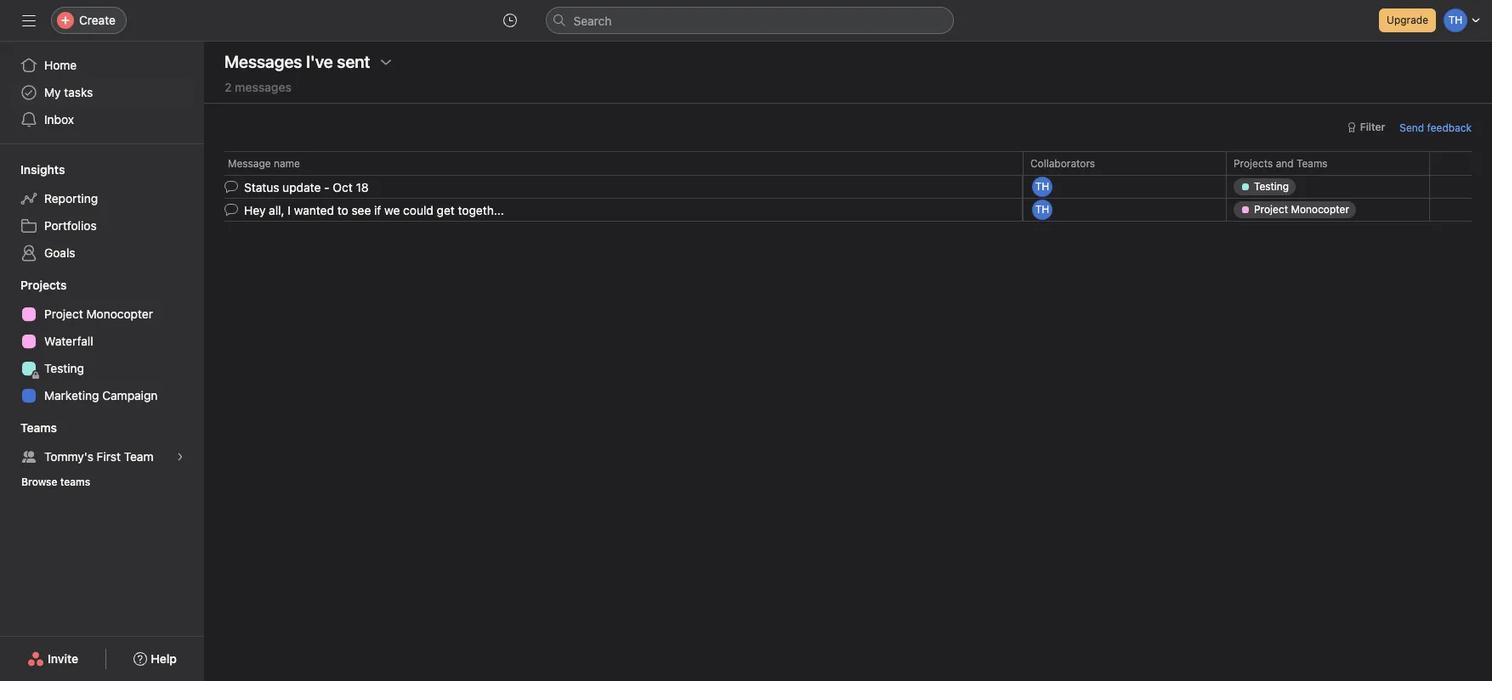 Task type: vqa. For each thing, say whether or not it's contained in the screenshot.
Starred dropdown button
no



Task type: describe. For each thing, give the bounding box(es) containing it.
if
[[374, 203, 381, 217]]

my tasks
[[44, 85, 93, 99]]

marketing
[[44, 389, 99, 403]]

home link
[[10, 52, 194, 79]]

hide sidebar image
[[22, 14, 36, 27]]

tree grid containing status update - oct 18
[[204, 170, 1492, 227]]

name
[[274, 157, 300, 170]]

invite button
[[16, 644, 89, 675]]

inbox
[[44, 112, 74, 127]]

-
[[324, 180, 330, 194]]

teams
[[60, 476, 90, 489]]

we
[[384, 203, 400, 217]]

teams button
[[0, 420, 57, 437]]

oct
[[333, 180, 353, 194]]

portfolios
[[44, 218, 97, 233]]

message name column header
[[224, 151, 1028, 175]]

create
[[79, 13, 116, 27]]

projects and teams column header
[[1226, 151, 1434, 175]]

browse
[[21, 476, 57, 489]]

goals
[[44, 246, 75, 260]]

feedback
[[1427, 121, 1472, 134]]

teams inside projects and teams "column header"
[[1297, 157, 1328, 170]]

home
[[44, 58, 77, 72]]

row containing message name
[[204, 151, 1492, 183]]

goals link
[[10, 240, 194, 267]]

tasks
[[64, 85, 93, 99]]

my
[[44, 85, 61, 99]]

collaborators column header
[[1023, 151, 1231, 175]]

could
[[403, 203, 433, 217]]

campaign
[[102, 389, 158, 403]]

project monocopter link
[[10, 301, 194, 328]]

update
[[282, 180, 321, 194]]

all,
[[269, 203, 284, 217]]

projects for projects
[[20, 278, 67, 292]]

status update - oct 18 row
[[204, 170, 1492, 204]]

team
[[124, 450, 153, 464]]

send
[[1400, 121, 1424, 134]]

message
[[228, 157, 271, 170]]

projects button
[[0, 277, 67, 294]]

tommy's first team link
[[10, 444, 194, 471]]

send feedback link
[[1400, 119, 1472, 136]]

reporting
[[44, 191, 98, 206]]

2
[[224, 80, 232, 94]]

help button
[[123, 644, 188, 675]]

tommy's
[[44, 450, 93, 464]]

messages
[[224, 52, 302, 71]]

2 messages button
[[224, 80, 292, 103]]



Task type: locate. For each thing, give the bounding box(es) containing it.
1 horizontal spatial projects
[[1234, 157, 1273, 170]]

i've sent
[[306, 52, 370, 71]]

monocopter
[[86, 307, 153, 321]]

see
[[352, 203, 371, 217]]

i
[[288, 203, 291, 217]]

projects inside dropdown button
[[20, 278, 67, 292]]

projects left and
[[1234, 157, 1273, 170]]

waterfall link
[[10, 328, 194, 355]]

wanted
[[294, 203, 334, 217]]

cell for status update - oct 18
[[1226, 175, 1430, 199]]

browse teams button
[[14, 471, 98, 495]]

2 cell from the top
[[1226, 198, 1430, 222]]

status
[[244, 180, 279, 194]]

portfolios link
[[10, 213, 194, 240]]

projects
[[1234, 157, 1273, 170], [20, 278, 67, 292]]

insights element
[[0, 155, 204, 270]]

filter button
[[1339, 116, 1393, 139]]

marketing campaign
[[44, 389, 158, 403]]

teams
[[1297, 157, 1328, 170], [20, 421, 57, 435]]

history image
[[503, 14, 516, 27]]

1 horizontal spatial teams
[[1297, 157, 1328, 170]]

1 vertical spatial projects
[[20, 278, 67, 292]]

hey all, i wanted to see if we could get togeth... row
[[204, 193, 1492, 227]]

cell
[[1226, 175, 1430, 199], [1226, 198, 1430, 222]]

0 vertical spatial projects
[[1234, 157, 1273, 170]]

cell down projects and teams "column header" in the top right of the page
[[1226, 198, 1430, 222]]

reporting link
[[10, 185, 194, 213]]

18
[[356, 180, 369, 194]]

insights button
[[0, 162, 65, 179]]

cell for hey all, i wanted to see if we could get togeth...
[[1226, 198, 1430, 222]]

invite
[[48, 652, 78, 667]]

project
[[44, 307, 83, 321]]

teams inside teams dropdown button
[[20, 421, 57, 435]]

row
[[204, 151, 1492, 183], [224, 174, 1472, 176]]

1 cell from the top
[[1226, 175, 1430, 199]]

tree grid
[[204, 170, 1492, 227]]

projects and teams
[[1234, 157, 1328, 170]]

upgrade button
[[1379, 9, 1436, 32]]

collaborators
[[1030, 157, 1095, 170]]

testing link
[[10, 355, 194, 383]]

2 messages
[[224, 80, 292, 94]]

global element
[[0, 42, 204, 144]]

messages i've sent
[[224, 52, 370, 71]]

teams up tommy's
[[20, 421, 57, 435]]

first
[[97, 450, 121, 464]]

get
[[437, 203, 455, 217]]

0 horizontal spatial teams
[[20, 421, 57, 435]]

help
[[151, 652, 177, 667]]

browse teams
[[21, 476, 90, 489]]

0 horizontal spatial projects
[[20, 278, 67, 292]]

messages
[[235, 80, 292, 94]]

togeth...
[[458, 203, 504, 217]]

send feedback
[[1400, 121, 1472, 134]]

Search tasks, projects, and more text field
[[545, 7, 953, 34]]

conversation name for status update - oct 18 cell
[[204, 175, 1023, 199]]

create button
[[51, 7, 127, 34]]

1 vertical spatial teams
[[20, 421, 57, 435]]

marketing campaign link
[[10, 383, 194, 410]]

cell down and
[[1226, 175, 1430, 199]]

status update - oct 18
[[244, 180, 369, 194]]

hey all, i wanted to see if we could get togeth...
[[244, 203, 504, 217]]

filter
[[1360, 121, 1385, 133]]

my tasks link
[[10, 79, 194, 106]]

conversation name for hey all, i wanted to see if we could get togeth... cell
[[204, 198, 1023, 222]]

insights
[[20, 162, 65, 177]]

hey
[[244, 203, 266, 217]]

projects up project
[[20, 278, 67, 292]]

teams right and
[[1297, 157, 1328, 170]]

waterfall
[[44, 334, 93, 349]]

testing
[[44, 361, 84, 376]]

upgrade
[[1387, 14, 1428, 26]]

see details, tommy's first team image
[[175, 452, 185, 463]]

message name
[[228, 157, 300, 170]]

actions image
[[379, 55, 392, 69]]

projects element
[[0, 270, 204, 413]]

tommy's first team
[[44, 450, 153, 464]]

and
[[1276, 157, 1294, 170]]

0 vertical spatial teams
[[1297, 157, 1328, 170]]

inbox link
[[10, 106, 194, 133]]

teams element
[[0, 413, 204, 498]]

projects inside "column header"
[[1234, 157, 1273, 170]]

projects for projects and teams
[[1234, 157, 1273, 170]]

project monocopter
[[44, 307, 153, 321]]

to
[[337, 203, 348, 217]]



